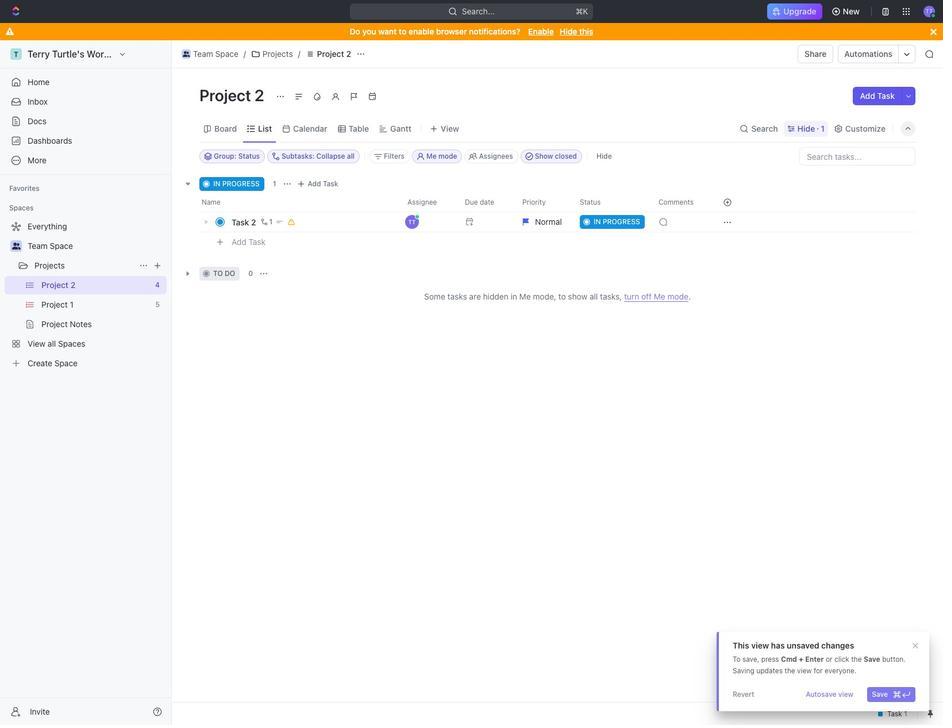 Task type: locate. For each thing, give the bounding box(es) containing it.
in progress inside dropdown button
[[594, 217, 641, 226]]

1 vertical spatial mode
[[668, 292, 689, 301]]

0 vertical spatial view
[[441, 123, 460, 133]]

1 vertical spatial tt
[[409, 219, 416, 225]]

priority button
[[516, 193, 573, 212]]

1 vertical spatial project 2
[[200, 86, 268, 105]]

0 vertical spatial team space
[[193, 49, 239, 59]]

0 vertical spatial hide
[[560, 26, 578, 36]]

1 vertical spatial add task button
[[294, 177, 343, 191]]

in inside dropdown button
[[594, 217, 601, 226]]

progress down group: status
[[222, 179, 260, 188]]

1 vertical spatial project 2 link
[[41, 276, 151, 294]]

add task for the bottommost add task button
[[232, 237, 266, 247]]

0 horizontal spatial status
[[238, 152, 260, 160]]

calendar link
[[291, 120, 328, 137]]

home link
[[5, 73, 167, 91]]

me left mode,
[[520, 292, 531, 301]]

1 horizontal spatial me
[[520, 292, 531, 301]]

project 2 up project 1
[[41, 280, 76, 290]]

2 horizontal spatial me
[[654, 292, 666, 301]]

table link
[[347, 120, 369, 137]]

1 vertical spatial spaces
[[58, 339, 85, 349]]

progress down status dropdown button
[[603, 217, 641, 226]]

normal
[[535, 217, 562, 227]]

view inside button
[[839, 690, 854, 699]]

save button
[[868, 687, 916, 702]]

2
[[346, 49, 351, 59], [255, 86, 264, 105], [251, 217, 256, 227], [71, 280, 76, 290]]

/
[[244, 49, 246, 59], [298, 49, 301, 59]]

2 vertical spatial in
[[511, 292, 518, 301]]

create space
[[28, 358, 78, 368]]

save inside this view has unsaved changes to save, press cmd + enter or click the save button. saving updates the view for everyone.
[[864, 655, 881, 664]]

hide inside button
[[597, 152, 612, 160]]

1 vertical spatial in progress
[[594, 217, 641, 226]]

1 horizontal spatial team space link
[[179, 47, 241, 61]]

1 horizontal spatial add task button
[[294, 177, 343, 191]]

2 vertical spatial add task
[[232, 237, 266, 247]]

1 vertical spatial all
[[590, 292, 598, 301]]

mode down view dropdown button
[[439, 152, 457, 160]]

view inside tree
[[28, 339, 46, 349]]

enable
[[529, 26, 554, 36]]

are
[[470, 292, 481, 301]]

project inside the project notes link
[[41, 319, 68, 329]]

hide right search on the right
[[798, 123, 816, 133]]

1 horizontal spatial tt button
[[921, 2, 939, 21]]

1 up name dropdown button
[[273, 179, 276, 188]]

1 right 'task 2'
[[269, 217, 273, 226]]

2 horizontal spatial all
[[590, 292, 598, 301]]

user group image inside sidebar "navigation"
[[12, 243, 20, 250]]

1 vertical spatial view
[[798, 667, 812, 675]]

1 vertical spatial add
[[308, 179, 321, 188]]

4
[[155, 281, 160, 289]]

1 horizontal spatial the
[[852, 655, 862, 664]]

share button
[[798, 45, 834, 63]]

space inside create space link
[[54, 358, 78, 368]]

1 vertical spatial add task
[[308, 179, 338, 188]]

2 horizontal spatial add
[[861, 91, 876, 101]]

autosave view button
[[802, 687, 859, 702]]

0 horizontal spatial spaces
[[9, 204, 34, 212]]

2 horizontal spatial add task
[[861, 91, 895, 101]]

2 down 'do'
[[346, 49, 351, 59]]

0 horizontal spatial view
[[28, 339, 46, 349]]

the
[[852, 655, 862, 664], [785, 667, 796, 675]]

project 2 link
[[303, 47, 354, 61], [41, 276, 151, 294]]

save down "button."
[[873, 690, 889, 699]]

closed
[[555, 152, 577, 160]]

mode right off
[[668, 292, 689, 301]]

add task button up name dropdown button
[[294, 177, 343, 191]]

project 2 link up project 1 link
[[41, 276, 151, 294]]

0 horizontal spatial view
[[752, 641, 770, 650]]

save
[[864, 655, 881, 664], [873, 690, 889, 699]]

0 vertical spatial all
[[347, 152, 355, 160]]

date
[[480, 198, 495, 206]]

view inside button
[[441, 123, 460, 133]]

list
[[258, 123, 272, 133]]

project inside project 1 link
[[41, 300, 68, 309]]

view down everyone.
[[839, 690, 854, 699]]

project 2
[[317, 49, 351, 59], [200, 86, 268, 105], [41, 280, 76, 290]]

2 horizontal spatial in
[[594, 217, 601, 226]]

do
[[225, 269, 235, 278]]

1 horizontal spatial to
[[399, 26, 407, 36]]

to left show
[[559, 292, 566, 301]]

0 horizontal spatial mode
[[439, 152, 457, 160]]

hide right closed
[[597, 152, 612, 160]]

to
[[733, 655, 741, 664]]

do
[[350, 26, 361, 36]]

the right "click"
[[852, 655, 862, 664]]

add task down the subtasks: collapse all
[[308, 179, 338, 188]]

hide left this
[[560, 26, 578, 36]]

0 vertical spatial status
[[238, 152, 260, 160]]

updates
[[757, 667, 783, 675]]

2 vertical spatial add
[[232, 237, 247, 247]]

+
[[799, 655, 804, 664]]

status up in progress dropdown button
[[580, 198, 601, 206]]

1 vertical spatial save
[[873, 690, 889, 699]]

in right "hidden"
[[511, 292, 518, 301]]

notifications?
[[469, 26, 521, 36]]

me
[[427, 152, 437, 160], [520, 292, 531, 301], [654, 292, 666, 301]]

2 up project 1
[[71, 280, 76, 290]]

docs
[[28, 116, 47, 126]]

1 vertical spatial team space
[[28, 241, 73, 251]]

tree
[[5, 217, 167, 373]]

add task button
[[854, 87, 902, 105], [294, 177, 343, 191], [227, 235, 270, 249]]

0 horizontal spatial team
[[28, 241, 48, 251]]

press
[[762, 655, 780, 664]]

0 vertical spatial save
[[864, 655, 881, 664]]

project for the leftmost project 2 link
[[41, 280, 69, 290]]

1 left customize button
[[821, 123, 825, 133]]

projects inside tree
[[35, 261, 65, 270]]

notes
[[70, 319, 92, 329]]

0 vertical spatial projects link
[[248, 47, 296, 61]]

in up name
[[213, 179, 221, 188]]

tasks,
[[600, 292, 622, 301]]

0 vertical spatial add task
[[861, 91, 895, 101]]

project 2 down 'do'
[[317, 49, 351, 59]]

0 vertical spatial user group image
[[183, 51, 190, 57]]

view down +
[[798, 667, 812, 675]]

0 horizontal spatial /
[[244, 49, 246, 59]]

add task for the right add task button
[[861, 91, 895, 101]]

tree containing everything
[[5, 217, 167, 373]]

0 vertical spatial tt
[[926, 8, 934, 15]]

mode
[[439, 152, 457, 160], [668, 292, 689, 301]]

project 2 link down 'do'
[[303, 47, 354, 61]]

0 horizontal spatial all
[[48, 339, 56, 349]]

team space inside sidebar "navigation"
[[28, 241, 73, 251]]

due date button
[[458, 193, 516, 212]]

1 horizontal spatial projects
[[263, 49, 293, 59]]

1 horizontal spatial progress
[[603, 217, 641, 226]]

1 inside 'button'
[[269, 217, 273, 226]]

1 vertical spatial user group image
[[12, 243, 20, 250]]

0 horizontal spatial project 2
[[41, 280, 76, 290]]

enable
[[409, 26, 434, 36]]

0 vertical spatial to
[[399, 26, 407, 36]]

you
[[363, 26, 376, 36]]

progress
[[222, 179, 260, 188], [603, 217, 641, 226]]

0 vertical spatial space
[[215, 49, 239, 59]]

0 horizontal spatial team space link
[[28, 237, 164, 255]]

hide button
[[592, 150, 617, 163]]

1 horizontal spatial project 2 link
[[303, 47, 354, 61]]

0 vertical spatial mode
[[439, 152, 457, 160]]

0 vertical spatial view
[[752, 641, 770, 650]]

due
[[465, 198, 478, 206]]

status right group:
[[238, 152, 260, 160]]

in progress down status dropdown button
[[594, 217, 641, 226]]

1 horizontal spatial view
[[798, 667, 812, 675]]

priority
[[523, 198, 546, 206]]

project notes
[[41, 319, 92, 329]]

name button
[[200, 193, 401, 212]]

hide for hide 1
[[798, 123, 816, 133]]

task down 1 'button'
[[249, 237, 266, 247]]

team
[[193, 49, 213, 59], [28, 241, 48, 251]]

2 vertical spatial hide
[[597, 152, 612, 160]]

1 horizontal spatial project 2
[[200, 86, 268, 105]]

autosave view
[[806, 690, 854, 699]]

mode,
[[533, 292, 557, 301]]

0 horizontal spatial the
[[785, 667, 796, 675]]

0 horizontal spatial me
[[427, 152, 437, 160]]

1 horizontal spatial view
[[441, 123, 460, 133]]

mode inside dropdown button
[[439, 152, 457, 160]]

1 vertical spatial team space link
[[28, 237, 164, 255]]

inbox link
[[5, 93, 167, 111]]

add task up customize
[[861, 91, 895, 101]]

0 horizontal spatial to
[[213, 269, 223, 278]]

user group image
[[183, 51, 190, 57], [12, 243, 20, 250]]

2 horizontal spatial view
[[839, 690, 854, 699]]

view up the save,
[[752, 641, 770, 650]]

projects
[[263, 49, 293, 59], [35, 261, 65, 270]]

0 horizontal spatial team space
[[28, 241, 73, 251]]

save left "button."
[[864, 655, 881, 664]]

0 vertical spatial projects
[[263, 49, 293, 59]]

2 vertical spatial space
[[54, 358, 78, 368]]

gantt
[[391, 123, 412, 133]]

0 horizontal spatial projects link
[[35, 257, 135, 275]]

1 vertical spatial view
[[28, 339, 46, 349]]

1 vertical spatial team
[[28, 241, 48, 251]]

to left 'do'
[[213, 269, 223, 278]]

1 vertical spatial hide
[[798, 123, 816, 133]]

automations
[[845, 49, 893, 59]]

0 horizontal spatial progress
[[222, 179, 260, 188]]

show
[[535, 152, 553, 160]]

view up me mode
[[441, 123, 460, 133]]

project for project 1 link
[[41, 300, 68, 309]]

view
[[441, 123, 460, 133], [28, 339, 46, 349]]

search
[[752, 123, 778, 133]]

0 vertical spatial team space link
[[179, 47, 241, 61]]

1 horizontal spatial add task
[[308, 179, 338, 188]]

0 horizontal spatial add
[[232, 237, 247, 247]]

0 vertical spatial add task button
[[854, 87, 902, 105]]

view button
[[426, 120, 464, 137]]

due date
[[465, 198, 495, 206]]

comments
[[659, 198, 694, 206]]

all right show
[[590, 292, 598, 301]]

assignee
[[408, 198, 437, 206]]

add
[[861, 91, 876, 101], [308, 179, 321, 188], [232, 237, 247, 247]]

0 horizontal spatial add task
[[232, 237, 266, 247]]

1 horizontal spatial in progress
[[594, 217, 641, 226]]

spaces down favorites button
[[9, 204, 34, 212]]

add task button down 'task 2'
[[227, 235, 270, 249]]

in progress
[[213, 179, 260, 188], [594, 217, 641, 226]]

add task
[[861, 91, 895, 101], [308, 179, 338, 188], [232, 237, 266, 247]]

0 horizontal spatial add task button
[[227, 235, 270, 249]]

2 horizontal spatial hide
[[798, 123, 816, 133]]

or
[[826, 655, 833, 664]]

2 vertical spatial view
[[839, 690, 854, 699]]

me right off
[[654, 292, 666, 301]]

me down view button
[[427, 152, 437, 160]]

in down status dropdown button
[[594, 217, 601, 226]]

project 2 up board
[[200, 86, 268, 105]]

view
[[752, 641, 770, 650], [798, 667, 812, 675], [839, 690, 854, 699]]

spaces down project notes
[[58, 339, 85, 349]]

view up create on the left of the page
[[28, 339, 46, 349]]

status inside status dropdown button
[[580, 198, 601, 206]]

1 button
[[259, 216, 275, 228]]

1 horizontal spatial /
[[298, 49, 301, 59]]

1 horizontal spatial user group image
[[183, 51, 190, 57]]

1 up project notes
[[70, 300, 74, 309]]

add task button up customize
[[854, 87, 902, 105]]

view for view
[[441, 123, 460, 133]]

in progress down group: status
[[213, 179, 260, 188]]

1 horizontal spatial add
[[308, 179, 321, 188]]

add down 'task 2'
[[232, 237, 247, 247]]

all right 'collapse'
[[347, 152, 355, 160]]

1 horizontal spatial team space
[[193, 49, 239, 59]]

show closed button
[[521, 150, 583, 163]]

assignee button
[[401, 193, 458, 212]]

project 2 inside sidebar "navigation"
[[41, 280, 76, 290]]

add up name dropdown button
[[308, 179, 321, 188]]

add up customize
[[861, 91, 876, 101]]

0 horizontal spatial in progress
[[213, 179, 260, 188]]

save inside button
[[873, 690, 889, 699]]

in
[[213, 179, 221, 188], [594, 217, 601, 226], [511, 292, 518, 301]]

0 vertical spatial in progress
[[213, 179, 260, 188]]

all up create space
[[48, 339, 56, 349]]

everything link
[[5, 217, 164, 236]]

the down cmd
[[785, 667, 796, 675]]

add task down 'task 2'
[[232, 237, 266, 247]]

0 vertical spatial the
[[852, 655, 862, 664]]

1 vertical spatial status
[[580, 198, 601, 206]]

0 vertical spatial project 2 link
[[303, 47, 354, 61]]

to right want at the left top of page
[[399, 26, 407, 36]]

dashboards link
[[5, 132, 167, 150]]

table
[[349, 123, 369, 133]]

1 vertical spatial projects
[[35, 261, 65, 270]]



Task type: describe. For each thing, give the bounding box(es) containing it.
2 left 1 'button'
[[251, 217, 256, 227]]

Search tasks... text field
[[801, 148, 916, 165]]

0 horizontal spatial project 2 link
[[41, 276, 151, 294]]

assignees
[[479, 152, 513, 160]]

t
[[14, 50, 18, 58]]

0 horizontal spatial hide
[[560, 26, 578, 36]]

favorites
[[9, 184, 40, 193]]

progress inside in progress dropdown button
[[603, 217, 641, 226]]

in progress button
[[573, 212, 652, 232]]

project 1 link
[[41, 296, 151, 314]]

1 vertical spatial tt button
[[401, 212, 458, 232]]

all inside view all spaces link
[[48, 339, 56, 349]]

automations button
[[839, 45, 899, 63]]

hide 1
[[798, 123, 825, 133]]

to do
[[213, 269, 235, 278]]

click
[[835, 655, 850, 664]]

turn
[[625, 292, 640, 301]]

some
[[424, 292, 446, 301]]

filters
[[384, 152, 405, 160]]

terry
[[28, 49, 50, 59]]

terry turtle's workspace, , element
[[10, 48, 22, 60]]

0 vertical spatial tt button
[[921, 2, 939, 21]]

5
[[156, 300, 160, 309]]

sidebar navigation
[[0, 40, 174, 725]]

1 horizontal spatial mode
[[668, 292, 689, 301]]

workspace
[[87, 49, 135, 59]]

more
[[28, 155, 47, 165]]

this
[[733, 641, 750, 650]]

collapse
[[317, 152, 345, 160]]

group: status
[[214, 152, 260, 160]]

1 vertical spatial space
[[50, 241, 73, 251]]

me mode
[[427, 152, 457, 160]]

status button
[[573, 193, 652, 212]]

team space link inside sidebar "navigation"
[[28, 237, 164, 255]]

everyone.
[[825, 667, 857, 675]]

customize button
[[831, 120, 890, 137]]

view all spaces
[[28, 339, 85, 349]]

assignees button
[[465, 150, 519, 163]]

project 1
[[41, 300, 74, 309]]

turtle's
[[52, 49, 85, 59]]

calendar
[[293, 123, 328, 133]]

invite
[[30, 707, 50, 716]]

tree inside sidebar "navigation"
[[5, 217, 167, 373]]

view for view all spaces
[[28, 339, 46, 349]]

tt for the topmost tt dropdown button
[[926, 8, 934, 15]]

task 2
[[232, 217, 256, 227]]

favorites button
[[5, 182, 44, 196]]

task up customize
[[878, 91, 895, 101]]

show closed
[[535, 152, 577, 160]]

1 inside sidebar "navigation"
[[70, 300, 74, 309]]

user group image inside team space link
[[183, 51, 190, 57]]

0 horizontal spatial in
[[213, 179, 221, 188]]

search...
[[462, 6, 495, 16]]

1 horizontal spatial in
[[511, 292, 518, 301]]

0 vertical spatial spaces
[[9, 204, 34, 212]]

this
[[580, 26, 594, 36]]

view button
[[426, 115, 464, 142]]

normal button
[[516, 212, 573, 232]]

revert button
[[729, 687, 760, 702]]

home
[[28, 77, 50, 87]]

task left 1 'button'
[[232, 217, 249, 227]]

2 vertical spatial to
[[559, 292, 566, 301]]

2 vertical spatial add task button
[[227, 235, 270, 249]]

board
[[215, 123, 237, 133]]

do you want to enable browser notifications? enable hide this
[[350, 26, 594, 36]]

me inside dropdown button
[[427, 152, 437, 160]]

dashboards
[[28, 136, 72, 146]]

search button
[[737, 120, 782, 137]]

tt for the bottom tt dropdown button
[[409, 219, 416, 225]]

board link
[[212, 120, 237, 137]]

group:
[[214, 152, 237, 160]]

customize
[[846, 123, 886, 133]]

2 inside sidebar "navigation"
[[71, 280, 76, 290]]

1 horizontal spatial team
[[193, 49, 213, 59]]

inbox
[[28, 97, 48, 106]]

subtasks:
[[282, 152, 315, 160]]

task down 'collapse'
[[323, 179, 338, 188]]

me mode button
[[412, 150, 463, 163]]

project for the project notes link
[[41, 319, 68, 329]]

saving
[[733, 667, 755, 675]]

2 horizontal spatial add task button
[[854, 87, 902, 105]]

2 up list at the top left
[[255, 86, 264, 105]]

1 horizontal spatial projects link
[[248, 47, 296, 61]]

create space link
[[5, 354, 164, 373]]

view for autosave
[[839, 690, 854, 699]]

gantt link
[[388, 120, 412, 137]]

1 vertical spatial the
[[785, 667, 796, 675]]

enter
[[806, 655, 824, 664]]

for
[[814, 667, 823, 675]]

hidden
[[483, 292, 509, 301]]

terry turtle's workspace
[[28, 49, 135, 59]]

spaces inside tree
[[58, 339, 85, 349]]

2 / from the left
[[298, 49, 301, 59]]

subtasks: collapse all
[[282, 152, 355, 160]]

0 vertical spatial add
[[861, 91, 876, 101]]

docs link
[[5, 112, 167, 131]]

2 horizontal spatial project 2
[[317, 49, 351, 59]]

.
[[689, 292, 691, 301]]

team inside tree
[[28, 241, 48, 251]]

save,
[[743, 655, 760, 664]]

some tasks are hidden in me mode, to show all tasks, turn off me mode .
[[424, 292, 691, 301]]

1 / from the left
[[244, 49, 246, 59]]

everything
[[28, 221, 67, 231]]

comments button
[[652, 193, 710, 212]]

view all spaces link
[[5, 335, 164, 353]]

hide for hide
[[597, 152, 612, 160]]

button.
[[883, 655, 906, 664]]

0 vertical spatial progress
[[222, 179, 260, 188]]

new button
[[827, 2, 867, 21]]

browser
[[436, 26, 467, 36]]

list link
[[256, 120, 272, 137]]

new
[[843, 6, 860, 16]]

has
[[772, 641, 785, 650]]

more button
[[5, 151, 167, 170]]

name
[[202, 198, 221, 206]]

1 vertical spatial to
[[213, 269, 223, 278]]

upgrade link
[[768, 3, 823, 20]]

1 vertical spatial projects link
[[35, 257, 135, 275]]

want
[[379, 26, 397, 36]]

view for this
[[752, 641, 770, 650]]



Task type: vqa. For each thing, say whether or not it's contained in the screenshot.
Workspace
yes



